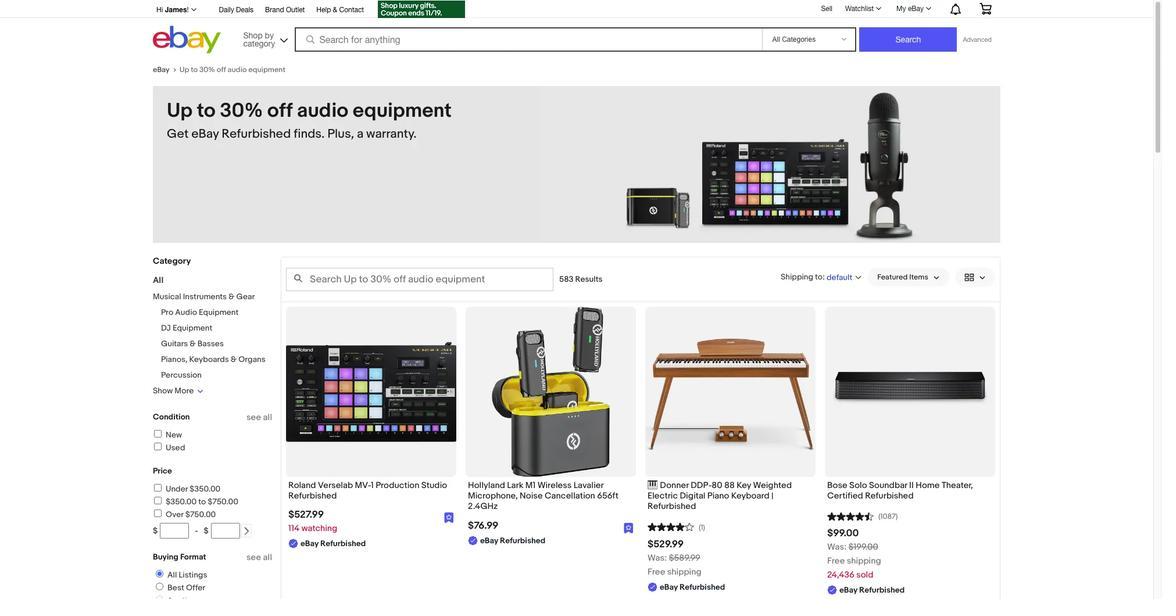 Task type: vqa. For each thing, say whether or not it's contained in the screenshot.
88
yes



Task type: describe. For each thing, give the bounding box(es) containing it.
Under $350.00 checkbox
[[154, 485, 162, 492]]

condition
[[153, 412, 190, 422]]

equipment for up to 30% off audio equipment
[[248, 65, 286, 74]]

certified
[[828, 491, 864, 502]]

Auction radio
[[156, 596, 163, 600]]

Maximum Value text field
[[211, 523, 240, 539]]

contact
[[339, 6, 364, 14]]

percussion link
[[161, 371, 202, 380]]

musical instruments & gear link
[[153, 292, 255, 302]]

1
[[371, 480, 374, 491]]

advanced
[[963, 36, 992, 43]]

$99.00 was: $199.00 free shipping 24,436 sold
[[828, 528, 882, 581]]

brand outlet
[[265, 6, 305, 14]]

$350.00 to $750.00
[[166, 497, 238, 507]]

help & contact
[[317, 6, 364, 14]]

theater,
[[942, 480, 974, 491]]

roland verselab mv-1 production studio refurbished image
[[286, 307, 457, 478]]

audio
[[175, 308, 197, 318]]

$527.99
[[289, 510, 324, 521]]

[object undefined] image for $527.99
[[445, 513, 454, 523]]

audio for up to 30% off audio equipment get ebay refurbished finds. plus, a warranty.
[[297, 99, 348, 123]]

pianos, keyboards & organs link
[[161, 355, 266, 365]]

to for shipping to : default
[[816, 272, 823, 282]]

ebay inside account "navigation"
[[908, 5, 924, 13]]

my ebay
[[897, 5, 924, 13]]

over $750.00
[[166, 510, 216, 520]]

88
[[725, 480, 735, 491]]

m1
[[526, 480, 536, 491]]

shop by category button
[[238, 26, 291, 51]]

bose
[[828, 480, 848, 491]]

4.5 out of 5 stars image
[[828, 511, 874, 522]]

featured items button
[[869, 268, 950, 287]]

ebay refurbished down $76.99
[[480, 536, 546, 546]]

microphone,
[[468, 491, 518, 502]]

guitars
[[161, 339, 188, 349]]

$589.99
[[669, 553, 701, 564]]

24,436
[[828, 570, 855, 581]]

ebay refurbished down watching
[[301, 539, 366, 549]]

home
[[916, 480, 940, 491]]

sell
[[822, 4, 833, 13]]

$199.00
[[849, 542, 879, 553]]

see all for condition
[[247, 412, 272, 423]]

refurbished inside roland verselab mv-1 production studio refurbished
[[289, 491, 337, 502]]

shipping for $529.99
[[668, 567, 702, 578]]

$529.99 was: $589.99 free shipping
[[648, 539, 702, 578]]

your shopping cart image
[[980, 3, 993, 15]]

organs
[[239, 355, 266, 365]]

keyboards
[[189, 355, 229, 365]]

sell link
[[816, 4, 838, 13]]

get the coupon image
[[378, 1, 465, 18]]

🎹 donner ddp-80 88 key weighted electric digital piano keyboard | refurbished image
[[646, 307, 816, 478]]

Used checkbox
[[154, 443, 162, 451]]

ebay inside up to 30% off audio equipment get ebay refurbished finds. plus, a warranty.
[[191, 127, 219, 142]]

by
[[265, 31, 274, 40]]

none submit inside shop by category banner
[[860, 27, 958, 52]]

New checkbox
[[154, 430, 162, 438]]

category
[[153, 256, 191, 267]]

all for all
[[153, 275, 164, 286]]

hi james !
[[156, 5, 189, 14]]

shipping for $99.00
[[847, 556, 882, 567]]

bose solo soundbar ii home theater, certified refurbished link
[[828, 480, 993, 505]]

lavalier
[[574, 480, 604, 491]]

was: for $529.99
[[648, 553, 667, 564]]

new
[[166, 430, 182, 440]]

80
[[712, 480, 723, 491]]

equipment for up to 30% off audio equipment get ebay refurbished finds. plus, a warranty.
[[353, 99, 452, 123]]

gear
[[236, 292, 255, 302]]

items
[[910, 273, 929, 282]]

offer
[[186, 583, 205, 593]]

wireless
[[538, 480, 572, 491]]

$529.99
[[648, 539, 684, 551]]

listings
[[179, 571, 207, 580]]

114
[[289, 524, 300, 535]]

studio
[[422, 480, 447, 491]]

114 watching
[[289, 524, 338, 535]]

watching
[[302, 524, 338, 535]]

under $350.00 link
[[152, 485, 221, 494]]

my
[[897, 5, 907, 13]]

advanced link
[[958, 28, 998, 51]]

show
[[153, 386, 173, 396]]

category
[[243, 39, 275, 48]]

ii
[[910, 480, 914, 491]]

brand
[[265, 6, 284, 14]]

0 vertical spatial equipment
[[199, 308, 239, 318]]

best
[[168, 583, 184, 593]]

dj
[[161, 323, 171, 333]]

free for $99.00
[[828, 556, 845, 567]]

shipping
[[781, 272, 814, 282]]

keyboard
[[732, 491, 770, 502]]

solo
[[850, 480, 868, 491]]

see all for buying format
[[247, 553, 272, 564]]

All Listings radio
[[156, 571, 163, 578]]

to for up to 30% off audio equipment
[[191, 65, 198, 74]]

brand outlet link
[[265, 4, 305, 17]]

account navigation
[[150, 0, 1001, 20]]

0 vertical spatial $750.00
[[208, 497, 238, 507]]

all listings
[[168, 571, 207, 580]]

see for buying format
[[247, 553, 261, 564]]

deals
[[236, 6, 254, 14]]

& inside account "navigation"
[[333, 6, 337, 14]]

view: gallery view image
[[965, 271, 986, 284]]

off for up to 30% off audio equipment get ebay refurbished finds. plus, a warranty.
[[267, 99, 293, 123]]

$350.00 to $750.00 link
[[152, 497, 238, 507]]

format
[[180, 553, 206, 562]]

$ for the maximum value text field
[[204, 526, 209, 536]]

(1087)
[[879, 513, 898, 522]]

hollyland lark m1 wireless lavalier microphone, noise cancellation 656ft 2.4ghz link
[[468, 480, 634, 516]]

refurbished inside 🎹 donner ddp-80 88 key weighted electric digital piano keyboard | refurbished
[[648, 502, 697, 513]]

up for up to 30% off audio equipment
[[180, 65, 189, 74]]

& left gear
[[229, 292, 235, 302]]

|
[[772, 491, 774, 502]]

was: for $99.00
[[828, 542, 847, 553]]

$350.00 to $750.00 checkbox
[[154, 497, 162, 505]]

key
[[737, 480, 752, 491]]

to for $350.00 to $750.00
[[199, 497, 206, 507]]

submit price range image
[[242, 528, 251, 536]]

$ for minimum value text box
[[153, 526, 158, 536]]

refurbished down noise
[[500, 536, 546, 546]]

pro
[[161, 308, 173, 318]]

$76.99
[[468, 520, 499, 532]]

bose solo soundbar ii home theater, certified refurbished
[[828, 480, 974, 502]]

🎹 donner ddp-80 88 key weighted electric digital piano keyboard | refurbished link
[[648, 480, 814, 516]]

(1)
[[699, 523, 706, 533]]

Enter your search keyword text field
[[286, 268, 554, 291]]

electric
[[648, 491, 678, 502]]

[object undefined] image down the studio
[[445, 512, 454, 523]]

watchlist
[[846, 5, 874, 13]]

free for $529.99
[[648, 567, 666, 578]]



Task type: locate. For each thing, give the bounding box(es) containing it.
basses
[[198, 339, 224, 349]]

was:
[[828, 542, 847, 553], [648, 553, 667, 564]]

1 all from the top
[[263, 412, 272, 423]]

1 vertical spatial audio
[[297, 99, 348, 123]]

& right help
[[333, 6, 337, 14]]

up
[[180, 65, 189, 74], [167, 99, 193, 123]]

1 vertical spatial up
[[167, 99, 193, 123]]

4 out of 5 stars image
[[648, 521, 694, 533]]

to down up to 30% off audio equipment
[[197, 99, 216, 123]]

shipping inside $99.00 was: $199.00 free shipping 24,436 sold
[[847, 556, 882, 567]]

audio for up to 30% off audio equipment
[[228, 65, 247, 74]]

0 horizontal spatial free
[[648, 567, 666, 578]]

1 see from the top
[[247, 412, 261, 423]]

ebay refurbished
[[480, 536, 546, 546], [301, 539, 366, 549], [660, 583, 726, 592], [840, 586, 905, 596]]

audio up finds.
[[297, 99, 348, 123]]

digital
[[680, 491, 706, 502]]

plus,
[[328, 127, 354, 142]]

all for all listings
[[168, 571, 177, 580]]

0 horizontal spatial was:
[[648, 553, 667, 564]]

Over $750.00 checkbox
[[154, 510, 162, 518]]

audio down the category
[[228, 65, 247, 74]]

0 vertical spatial audio
[[228, 65, 247, 74]]

1 horizontal spatial off
[[267, 99, 293, 123]]

free inside $529.99 was: $589.99 free shipping
[[648, 567, 666, 578]]

0 vertical spatial off
[[217, 65, 226, 74]]

weighted
[[754, 480, 792, 491]]

to inside shipping to : default
[[816, 272, 823, 282]]

$99.00
[[828, 528, 859, 540]]

best offer link
[[151, 583, 208, 593]]

bose solo soundbar ii home theater, certified refurbished image
[[825, 328, 996, 456]]

1 vertical spatial $350.00
[[166, 497, 197, 507]]

$
[[153, 526, 158, 536], [204, 526, 209, 536]]

0 horizontal spatial audio
[[228, 65, 247, 74]]

1 horizontal spatial equipment
[[353, 99, 452, 123]]

off inside up to 30% off audio equipment get ebay refurbished finds. plus, a warranty.
[[267, 99, 293, 123]]

0 horizontal spatial $
[[153, 526, 158, 536]]

0 vertical spatial see
[[247, 412, 261, 423]]

free up 24,436
[[828, 556, 845, 567]]

shop by category
[[243, 31, 275, 48]]

$ down over $750.00 checkbox
[[153, 526, 158, 536]]

2 see from the top
[[247, 553, 261, 564]]

1 vertical spatial 30%
[[220, 99, 263, 123]]

all up the musical
[[153, 275, 164, 286]]

2 all from the top
[[263, 553, 272, 564]]

shipping down $589.99
[[668, 567, 702, 578]]

& left organs on the left bottom of page
[[231, 355, 237, 365]]

None submit
[[860, 27, 958, 52]]

2 see all button from the top
[[247, 553, 272, 564]]

audio inside up to 30% off audio equipment get ebay refurbished finds. plus, a warranty.
[[297, 99, 348, 123]]

hollyland lark m1 wireless lavalier microphone, noise cancellation 656ft 2.4ghz image
[[492, 307, 610, 478]]

warranty.
[[366, 127, 417, 142]]

1 $ from the left
[[153, 526, 158, 536]]

see for condition
[[247, 412, 261, 423]]

production
[[376, 480, 420, 491]]

free
[[828, 556, 845, 567], [648, 567, 666, 578]]

[object undefined] image left $76.99
[[445, 513, 454, 523]]

1 horizontal spatial free
[[828, 556, 845, 567]]

Search for anything text field
[[296, 29, 760, 51]]

under $350.00
[[166, 485, 221, 494]]

free inside $99.00 was: $199.00 free shipping 24,436 sold
[[828, 556, 845, 567]]

was: down $99.00
[[828, 542, 847, 553]]

& down dj equipment link
[[190, 339, 196, 349]]

refurbished up 4 out of 5 stars image
[[648, 502, 697, 513]]

1 vertical spatial off
[[267, 99, 293, 123]]

equipment down instruments
[[199, 308, 239, 318]]

Minimum Value text field
[[160, 523, 189, 539]]

0 horizontal spatial all
[[153, 275, 164, 286]]

shipping inside $529.99 was: $589.99 free shipping
[[668, 567, 702, 578]]

ddp-
[[691, 480, 712, 491]]

2 $ from the left
[[204, 526, 209, 536]]

$350.00 up '$350.00 to $750.00'
[[190, 485, 221, 494]]

0 vertical spatial see all
[[247, 412, 272, 423]]

results
[[576, 275, 603, 284]]

(1087) link
[[828, 511, 898, 522]]

:
[[823, 272, 825, 282]]

guitars & basses link
[[161, 339, 224, 349]]

🎹
[[648, 480, 658, 491]]

refurbished inside bose solo soundbar ii home theater, certified refurbished
[[866, 491, 914, 502]]

piano
[[708, 491, 730, 502]]

ebay
[[908, 5, 924, 13], [153, 65, 170, 74], [191, 127, 219, 142], [480, 536, 498, 546], [301, 539, 319, 549], [660, 583, 678, 592], [840, 586, 858, 596]]

best offer
[[168, 583, 205, 593]]

1 horizontal spatial 30%
[[220, 99, 263, 123]]

0 vertical spatial up
[[180, 65, 189, 74]]

to down under $350.00
[[199, 497, 206, 507]]

roland
[[289, 480, 316, 491]]

30% for up to 30% off audio equipment
[[199, 65, 215, 74]]

all for buying format
[[263, 553, 272, 564]]

help
[[317, 6, 331, 14]]

featured items
[[878, 273, 929, 282]]

equipment
[[199, 308, 239, 318], [173, 323, 212, 333]]

instruments
[[183, 292, 227, 302]]

refurbished left finds.
[[222, 127, 291, 142]]

show more button
[[153, 386, 204, 396]]

30% down up to 30% off audio equipment
[[220, 99, 263, 123]]

to inside up to 30% off audio equipment get ebay refurbished finds. plus, a warranty.
[[197, 99, 216, 123]]

equipment inside up to 30% off audio equipment get ebay refurbished finds. plus, a warranty.
[[353, 99, 452, 123]]

&
[[333, 6, 337, 14], [229, 292, 235, 302], [190, 339, 196, 349], [231, 355, 237, 365]]

refurbished inside up to 30% off audio equipment get ebay refurbished finds. plus, a warranty.
[[222, 127, 291, 142]]

lark
[[507, 480, 524, 491]]

equipment
[[248, 65, 286, 74], [353, 99, 452, 123]]

0 horizontal spatial 30%
[[199, 65, 215, 74]]

$ right -
[[204, 526, 209, 536]]

1 vertical spatial see
[[247, 553, 261, 564]]

all
[[263, 412, 272, 423], [263, 553, 272, 564]]

0 vertical spatial all
[[263, 412, 272, 423]]

buying
[[153, 553, 178, 562]]

to left 'default'
[[816, 272, 823, 282]]

daily
[[219, 6, 234, 14]]

0 horizontal spatial shipping
[[668, 567, 702, 578]]

see all button for condition
[[247, 412, 272, 423]]

refurbished down watching
[[321, 539, 366, 549]]

up to 30% off audio equipment
[[180, 65, 286, 74]]

1 vertical spatial equipment
[[173, 323, 212, 333]]

0 horizontal spatial off
[[217, 65, 226, 74]]

1 horizontal spatial shipping
[[847, 556, 882, 567]]

refurbished up (1087)
[[866, 491, 914, 502]]

refurbished down $589.99
[[680, 583, 726, 592]]

hollyland
[[468, 480, 505, 491]]

1 vertical spatial equipment
[[353, 99, 452, 123]]

[object undefined] image for $76.99
[[624, 523, 634, 534]]

percussion
[[161, 371, 202, 380]]

$750.00 down '$350.00 to $750.00'
[[185, 510, 216, 520]]

30% inside up to 30% off audio equipment get ebay refurbished finds. plus, a warranty.
[[220, 99, 263, 123]]

[object undefined] image
[[445, 512, 454, 523], [445, 513, 454, 523], [624, 523, 634, 534]]

30% right the ebay "link"
[[199, 65, 215, 74]]

off for up to 30% off audio equipment
[[217, 65, 226, 74]]

1 vertical spatial all
[[263, 553, 272, 564]]

pianos,
[[161, 355, 188, 365]]

see all button for buying format
[[247, 553, 272, 564]]

audio
[[228, 65, 247, 74], [297, 99, 348, 123]]

equipment up warranty.
[[353, 99, 452, 123]]

a
[[357, 127, 364, 142]]

1 horizontal spatial all
[[168, 571, 177, 580]]

1 horizontal spatial was:
[[828, 542, 847, 553]]

[object undefined] image left 4 out of 5 stars image
[[624, 523, 634, 534]]

0 vertical spatial see all button
[[247, 412, 272, 423]]

under
[[166, 485, 188, 494]]

musical
[[153, 292, 181, 302]]

equipment up the guitars & basses link
[[173, 323, 212, 333]]

was: down $529.99
[[648, 553, 667, 564]]

mv-
[[355, 480, 371, 491]]

daily deals link
[[219, 4, 254, 17]]

free down $529.99
[[648, 567, 666, 578]]

[object undefined] image
[[624, 523, 634, 534]]

30% for up to 30% off audio equipment get ebay refurbished finds. plus, a warranty.
[[220, 99, 263, 123]]

all for condition
[[263, 412, 272, 423]]

was: inside $99.00 was: $199.00 free shipping 24,436 sold
[[828, 542, 847, 553]]

pro audio equipment link
[[161, 308, 239, 318]]

was: inside $529.99 was: $589.99 free shipping
[[648, 553, 667, 564]]

0 vertical spatial all
[[153, 275, 164, 286]]

0 vertical spatial $350.00
[[190, 485, 221, 494]]

to for up to 30% off audio equipment get ebay refurbished finds. plus, a warranty.
[[197, 99, 216, 123]]

1 vertical spatial all
[[168, 571, 177, 580]]

up inside up to 30% off audio equipment get ebay refurbished finds. plus, a warranty.
[[167, 99, 193, 123]]

2 see all from the top
[[247, 553, 272, 564]]

0 vertical spatial 30%
[[199, 65, 215, 74]]

equipment down the category
[[248, 65, 286, 74]]

my ebay link
[[891, 2, 937, 16]]

refurbished
[[222, 127, 291, 142], [289, 491, 337, 502], [866, 491, 914, 502], [648, 502, 697, 513], [500, 536, 546, 546], [321, 539, 366, 549], [680, 583, 726, 592], [860, 586, 905, 596]]

1 vertical spatial see all button
[[247, 553, 272, 564]]

583 results
[[560, 275, 603, 284]]

!
[[187, 6, 189, 14]]

see all button
[[247, 412, 272, 423], [247, 553, 272, 564]]

over $750.00 link
[[152, 510, 216, 520]]

to right the ebay "link"
[[191, 65, 198, 74]]

ebay refurbished down $589.99
[[660, 583, 726, 592]]

🎹 donner ddp-80 88 key weighted electric digital piano keyboard | refurbished
[[648, 480, 792, 513]]

refurbished up $527.99
[[289, 491, 337, 502]]

refurbished down sold
[[860, 586, 905, 596]]

shipping to : default
[[781, 272, 853, 282]]

Best Offer radio
[[156, 583, 163, 591]]

1 see all button from the top
[[247, 412, 272, 423]]

all
[[153, 275, 164, 286], [168, 571, 177, 580]]

30%
[[199, 65, 215, 74], [220, 99, 263, 123]]

donner
[[660, 480, 689, 491]]

shipping down $199.00
[[847, 556, 882, 567]]

$750.00 up the maximum value text field
[[208, 497, 238, 507]]

get
[[167, 127, 189, 142]]

hi
[[156, 6, 163, 14]]

shop by category banner
[[150, 0, 1001, 56]]

ebay refurbished down sold
[[840, 586, 905, 596]]

soundbar
[[870, 480, 908, 491]]

0 vertical spatial equipment
[[248, 65, 286, 74]]

all right all listings radio
[[168, 571, 177, 580]]

1 horizontal spatial audio
[[297, 99, 348, 123]]

$350.00 up over $750.00 link
[[166, 497, 197, 507]]

1 vertical spatial $750.00
[[185, 510, 216, 520]]

1 horizontal spatial $
[[204, 526, 209, 536]]

583
[[560, 275, 574, 284]]

0 horizontal spatial equipment
[[248, 65, 286, 74]]

up for up to 30% off audio equipment get ebay refurbished finds. plus, a warranty.
[[167, 99, 193, 123]]

1 see all from the top
[[247, 412, 272, 423]]

1 vertical spatial see all
[[247, 553, 272, 564]]

featured
[[878, 273, 908, 282]]



